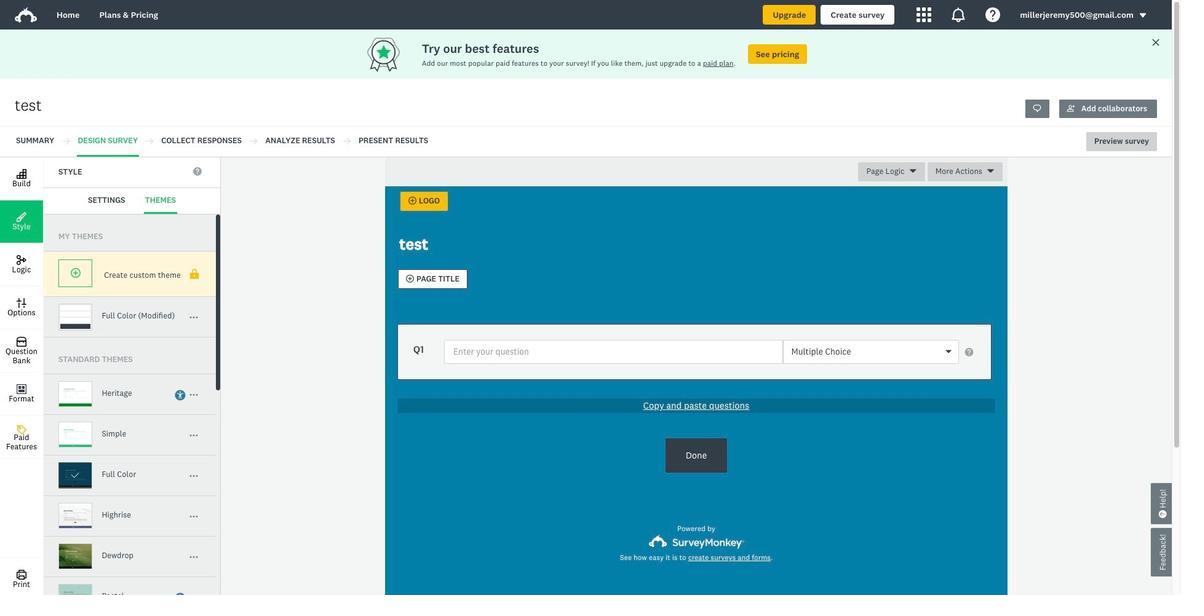 Task type: locate. For each thing, give the bounding box(es) containing it.
0 horizontal spatial products icon image
[[917, 7, 932, 22]]

2 products icon image from the left
[[952, 7, 967, 22]]

rewards image
[[365, 34, 422, 74]]

dropdown arrow image
[[1140, 11, 1148, 20]]

products icon image
[[917, 7, 932, 22], [952, 7, 967, 22]]

1 horizontal spatial products icon image
[[952, 7, 967, 22]]



Task type: describe. For each thing, give the bounding box(es) containing it.
1 products icon image from the left
[[917, 7, 932, 22]]

help icon image
[[986, 7, 1001, 22]]

surveymonkey image
[[649, 536, 745, 550]]

surveymonkey logo image
[[15, 7, 37, 23]]



